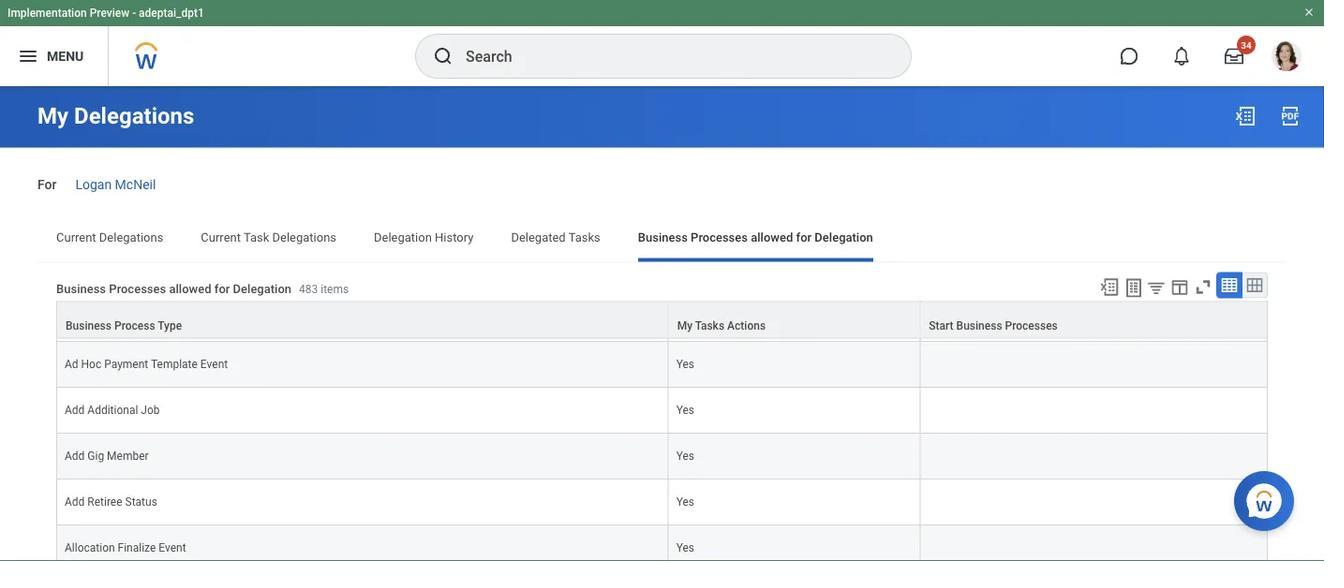 Task type: vqa. For each thing, say whether or not it's contained in the screenshot.
Time
no



Task type: describe. For each thing, give the bounding box(es) containing it.
add for add additional job
[[65, 404, 85, 417]]

34 button
[[1214, 36, 1256, 77]]

business processes allowed for delegation
[[638, 230, 873, 244]]

add for add retiree status
[[65, 496, 85, 509]]

my tasks actions button
[[669, 302, 920, 338]]

row containing add gig member
[[56, 434, 1268, 480]]

business for business process type
[[66, 319, 112, 332]]

payment for intercompany
[[104, 312, 148, 326]]

cell for ad hoc payment template event
[[921, 342, 1268, 388]]

delegated
[[511, 230, 566, 244]]

job
[[141, 404, 160, 417]]

my for my delegations
[[37, 103, 68, 129]]

yes for ad hoc payment template event
[[676, 358, 694, 371]]

gig
[[87, 450, 104, 463]]

export to worksheets image
[[1123, 277, 1145, 299]]

notifications large image
[[1172, 47, 1191, 66]]

tasks for delegated
[[569, 230, 601, 244]]

implementation preview -   adeptai_dpt1
[[7, 7, 204, 20]]

row containing ad hoc payment template event
[[56, 342, 1268, 388]]

yes for add additional job
[[676, 404, 694, 417]]

current for current delegations
[[56, 230, 96, 244]]

tasks for my
[[695, 319, 724, 332]]

cell for add gig member
[[921, 434, 1268, 480]]

for for business processes allowed for delegation
[[796, 230, 812, 244]]

business process type button
[[57, 302, 668, 338]]

my tasks actions
[[677, 319, 766, 332]]

intercompany
[[151, 312, 220, 326]]

table image
[[1220, 276, 1239, 295]]

type
[[158, 319, 182, 332]]

task
[[244, 230, 269, 244]]

logan mcneil
[[75, 177, 156, 192]]

add gig member
[[65, 450, 149, 463]]

delegation for business processes allowed for delegation 483 items
[[233, 282, 291, 296]]

logan
[[75, 177, 112, 192]]

-
[[132, 7, 136, 20]]

cell for add retiree status
[[921, 480, 1268, 526]]

my delegations
[[37, 103, 194, 129]]

yes for ad hoc payment intercompany event
[[676, 312, 694, 326]]

justify image
[[17, 45, 39, 67]]

allowed for business processes allowed for delegation 483 items
[[169, 282, 211, 296]]

Search Workday  search field
[[466, 36, 872, 77]]

business for business processes allowed for delegation 483 items
[[56, 282, 106, 296]]

for
[[37, 177, 57, 192]]

preview
[[90, 7, 129, 20]]

yes for add retiree status
[[676, 496, 694, 509]]

current delegations
[[56, 230, 163, 244]]

profile logan mcneil image
[[1272, 41, 1302, 75]]

payment for template
[[104, 358, 148, 371]]

search image
[[432, 45, 455, 67]]

yes for add gig member
[[676, 450, 694, 463]]

history
[[435, 230, 474, 244]]

member
[[107, 450, 149, 463]]

2 vertical spatial event
[[159, 542, 186, 555]]

actions
[[727, 319, 766, 332]]

inbox large image
[[1225, 47, 1244, 66]]

ad hoc payment intercompany event
[[65, 312, 250, 326]]

my for my tasks actions
[[677, 319, 693, 332]]

delegations right task
[[272, 230, 336, 244]]

fullscreen image
[[1193, 277, 1214, 297]]



Task type: locate. For each thing, give the bounding box(es) containing it.
tasks left actions
[[695, 319, 724, 332]]

1 yes from the top
[[676, 312, 694, 326]]

add additional job
[[65, 404, 160, 417]]

0 horizontal spatial tasks
[[569, 230, 601, 244]]

event for ad hoc payment intercompany event
[[223, 312, 250, 326]]

1 vertical spatial ad
[[65, 358, 78, 371]]

4 yes from the top
[[676, 450, 694, 463]]

add left additional
[[65, 404, 85, 417]]

delegations up "mcneil"
[[74, 103, 194, 129]]

current left task
[[201, 230, 241, 244]]

business process type
[[66, 319, 182, 332]]

delegation history
[[374, 230, 474, 244]]

1 horizontal spatial for
[[796, 230, 812, 244]]

allocation
[[65, 542, 115, 555]]

for inside tab list
[[796, 230, 812, 244]]

1 horizontal spatial my
[[677, 319, 693, 332]]

processes right start on the right bottom of page
[[1005, 319, 1058, 332]]

2 horizontal spatial processes
[[1005, 319, 1058, 332]]

event right template
[[200, 358, 228, 371]]

business inside business process type popup button
[[66, 319, 112, 332]]

row containing ad hoc payment intercompany event
[[56, 296, 1268, 342]]

current task delegations
[[201, 230, 336, 244]]

delegation for business processes allowed for delegation
[[815, 230, 873, 244]]

toolbar inside 'my delegations' main content
[[1091, 272, 1268, 301]]

start business processes
[[929, 319, 1058, 332]]

tab list inside 'my delegations' main content
[[37, 217, 1287, 262]]

ad left process
[[65, 312, 78, 326]]

for
[[796, 230, 812, 244], [214, 282, 230, 296]]

export to excel image
[[1099, 277, 1120, 297]]

34
[[1241, 39, 1252, 51]]

my down menu dropdown button
[[37, 103, 68, 129]]

hoc for ad hoc payment template event
[[81, 358, 101, 371]]

export to excel image
[[1234, 105, 1257, 127]]

start business processes button
[[921, 302, 1267, 338]]

business processes allowed for delegation 483 items
[[56, 282, 349, 296]]

processes
[[691, 230, 748, 244], [109, 282, 166, 296], [1005, 319, 1058, 332]]

1 horizontal spatial tasks
[[695, 319, 724, 332]]

business inside start business processes popup button
[[956, 319, 1002, 332]]

row
[[56, 296, 1268, 342], [56, 301, 1268, 339], [56, 342, 1268, 388], [56, 388, 1268, 434], [56, 434, 1268, 480], [56, 480, 1268, 526], [56, 526, 1268, 561]]

logan mcneil link
[[75, 173, 156, 192]]

483
[[299, 283, 318, 296]]

0 vertical spatial tasks
[[569, 230, 601, 244]]

2 hoc from the top
[[81, 358, 101, 371]]

2 payment from the top
[[104, 358, 148, 371]]

processes inside popup button
[[1005, 319, 1058, 332]]

tab list containing current delegations
[[37, 217, 1287, 262]]

1 row from the top
[[56, 296, 1268, 342]]

delegation
[[374, 230, 432, 244], [815, 230, 873, 244], [233, 282, 291, 296]]

cell
[[921, 296, 1268, 342], [921, 342, 1268, 388], [921, 388, 1268, 434], [921, 434, 1268, 480], [921, 480, 1268, 526], [921, 526, 1268, 561]]

expand table image
[[1245, 276, 1264, 295]]

hoc for ad hoc payment intercompany event
[[81, 312, 101, 326]]

ad for ad hoc payment template event
[[65, 358, 78, 371]]

allowed up my tasks actions "popup button" at the right of the page
[[751, 230, 793, 244]]

payment
[[104, 312, 148, 326], [104, 358, 148, 371]]

add left retiree
[[65, 496, 85, 509]]

finalize
[[118, 542, 156, 555]]

0 horizontal spatial my
[[37, 103, 68, 129]]

add for add gig member
[[65, 450, 85, 463]]

0 horizontal spatial allowed
[[169, 282, 211, 296]]

delegations
[[74, 103, 194, 129], [99, 230, 163, 244], [272, 230, 336, 244]]

0 horizontal spatial processes
[[109, 282, 166, 296]]

current for current task delegations
[[201, 230, 241, 244]]

0 vertical spatial my
[[37, 103, 68, 129]]

1 horizontal spatial delegation
[[374, 230, 432, 244]]

7 row from the top
[[56, 526, 1268, 561]]

1 cell from the top
[[921, 296, 1268, 342]]

2 cell from the top
[[921, 342, 1268, 388]]

cell for ad hoc payment intercompany event
[[921, 296, 1268, 342]]

retiree
[[87, 496, 122, 509]]

0 horizontal spatial delegation
[[233, 282, 291, 296]]

0 vertical spatial add
[[65, 404, 85, 417]]

tasks right delegated
[[569, 230, 601, 244]]

event for ad hoc payment template event
[[200, 358, 228, 371]]

toolbar
[[1091, 272, 1268, 301]]

processes up ad hoc payment intercompany event
[[109, 282, 166, 296]]

3 add from the top
[[65, 496, 85, 509]]

cell for allocation finalize event
[[921, 526, 1268, 561]]

processes for business processes allowed for delegation 483 items
[[109, 282, 166, 296]]

for for business processes allowed for delegation 483 items
[[214, 282, 230, 296]]

delegations for current delegations
[[99, 230, 163, 244]]

tasks
[[569, 230, 601, 244], [695, 319, 724, 332]]

1 hoc from the top
[[81, 312, 101, 326]]

payment down business process type
[[104, 358, 148, 371]]

1 vertical spatial for
[[214, 282, 230, 296]]

yes
[[676, 312, 694, 326], [676, 358, 694, 371], [676, 404, 694, 417], [676, 450, 694, 463], [676, 496, 694, 509], [676, 542, 694, 555]]

tasks inside "popup button"
[[695, 319, 724, 332]]

processes for business processes allowed for delegation
[[691, 230, 748, 244]]

business inside tab list
[[638, 230, 688, 244]]

menu button
[[0, 26, 108, 86]]

5 yes from the top
[[676, 496, 694, 509]]

ad for ad hoc payment intercompany event
[[65, 312, 78, 326]]

processes inside tab list
[[691, 230, 748, 244]]

my
[[37, 103, 68, 129], [677, 319, 693, 332]]

hoc up add additional job
[[81, 358, 101, 371]]

ad
[[65, 312, 78, 326], [65, 358, 78, 371]]

0 vertical spatial hoc
[[81, 312, 101, 326]]

1 horizontal spatial processes
[[691, 230, 748, 244]]

1 vertical spatial hoc
[[81, 358, 101, 371]]

menu banner
[[0, 0, 1324, 86]]

allowed up intercompany
[[169, 282, 211, 296]]

1 vertical spatial processes
[[109, 282, 166, 296]]

my inside "popup button"
[[677, 319, 693, 332]]

event
[[223, 312, 250, 326], [200, 358, 228, 371], [159, 542, 186, 555]]

0 horizontal spatial current
[[56, 230, 96, 244]]

0 vertical spatial allowed
[[751, 230, 793, 244]]

items
[[321, 283, 349, 296]]

select to filter grid data image
[[1146, 278, 1167, 297]]

1 vertical spatial payment
[[104, 358, 148, 371]]

1 horizontal spatial allowed
[[751, 230, 793, 244]]

2 ad from the top
[[65, 358, 78, 371]]

5 row from the top
[[56, 434, 1268, 480]]

status
[[125, 496, 157, 509]]

my delegations main content
[[0, 86, 1324, 561]]

my left actions
[[677, 319, 693, 332]]

1 current from the left
[[56, 230, 96, 244]]

0 vertical spatial ad
[[65, 312, 78, 326]]

2 horizontal spatial delegation
[[815, 230, 873, 244]]

delegations down "mcneil"
[[99, 230, 163, 244]]

6 cell from the top
[[921, 526, 1268, 561]]

1 vertical spatial my
[[677, 319, 693, 332]]

1 vertical spatial event
[[200, 358, 228, 371]]

ad up add additional job
[[65, 358, 78, 371]]

0 vertical spatial payment
[[104, 312, 148, 326]]

hoc
[[81, 312, 101, 326], [81, 358, 101, 371]]

2 add from the top
[[65, 450, 85, 463]]

add retiree status
[[65, 496, 157, 509]]

2 current from the left
[[201, 230, 241, 244]]

menu
[[47, 48, 84, 64]]

allowed
[[751, 230, 793, 244], [169, 282, 211, 296]]

1 vertical spatial add
[[65, 450, 85, 463]]

template
[[151, 358, 198, 371]]

3 yes from the top
[[676, 404, 694, 417]]

payment left type
[[104, 312, 148, 326]]

for up my tasks actions "popup button" at the right of the page
[[796, 230, 812, 244]]

process
[[114, 319, 155, 332]]

close environment banner image
[[1304, 7, 1315, 18]]

0 vertical spatial for
[[796, 230, 812, 244]]

row containing allocation finalize event
[[56, 526, 1268, 561]]

current down logan
[[56, 230, 96, 244]]

6 row from the top
[[56, 480, 1268, 526]]

row containing add additional job
[[56, 388, 1268, 434]]

current
[[56, 230, 96, 244], [201, 230, 241, 244]]

0 vertical spatial processes
[[691, 230, 748, 244]]

event right finalize
[[159, 542, 186, 555]]

2 vertical spatial processes
[[1005, 319, 1058, 332]]

implementation
[[7, 7, 87, 20]]

1 ad from the top
[[65, 312, 78, 326]]

start
[[929, 319, 954, 332]]

delegations for my delegations
[[74, 103, 194, 129]]

tasks inside tab list
[[569, 230, 601, 244]]

view printable version (pdf) image
[[1279, 105, 1302, 127]]

2 row from the top
[[56, 301, 1268, 339]]

mcneil
[[115, 177, 156, 192]]

3 cell from the top
[[921, 388, 1268, 434]]

processes up my tasks actions
[[691, 230, 748, 244]]

3 row from the top
[[56, 342, 1268, 388]]

allowed for business processes allowed for delegation
[[751, 230, 793, 244]]

2 vertical spatial add
[[65, 496, 85, 509]]

allowed inside tab list
[[751, 230, 793, 244]]

add left gig
[[65, 450, 85, 463]]

1 payment from the top
[[104, 312, 148, 326]]

row containing business process type
[[56, 301, 1268, 339]]

additional
[[87, 404, 138, 417]]

business for business processes allowed for delegation
[[638, 230, 688, 244]]

business
[[638, 230, 688, 244], [56, 282, 106, 296], [66, 319, 112, 332], [956, 319, 1002, 332]]

5 cell from the top
[[921, 480, 1268, 526]]

tab list
[[37, 217, 1287, 262]]

for up intercompany
[[214, 282, 230, 296]]

1 vertical spatial allowed
[[169, 282, 211, 296]]

add
[[65, 404, 85, 417], [65, 450, 85, 463], [65, 496, 85, 509]]

hoc left process
[[81, 312, 101, 326]]

cell for add additional job
[[921, 388, 1268, 434]]

1 horizontal spatial current
[[201, 230, 241, 244]]

0 vertical spatial event
[[223, 312, 250, 326]]

click to view/edit grid preferences image
[[1170, 277, 1190, 297]]

1 vertical spatial tasks
[[695, 319, 724, 332]]

1 add from the top
[[65, 404, 85, 417]]

delegated tasks
[[511, 230, 601, 244]]

adeptai_dpt1
[[139, 7, 204, 20]]

4 row from the top
[[56, 388, 1268, 434]]

yes for allocation finalize event
[[676, 542, 694, 555]]

6 yes from the top
[[676, 542, 694, 555]]

0 horizontal spatial for
[[214, 282, 230, 296]]

ad hoc payment template event
[[65, 358, 228, 371]]

row containing add retiree status
[[56, 480, 1268, 526]]

allocation finalize event
[[65, 542, 186, 555]]

event down the business processes allowed for delegation 483 items
[[223, 312, 250, 326]]

2 yes from the top
[[676, 358, 694, 371]]

4 cell from the top
[[921, 434, 1268, 480]]



